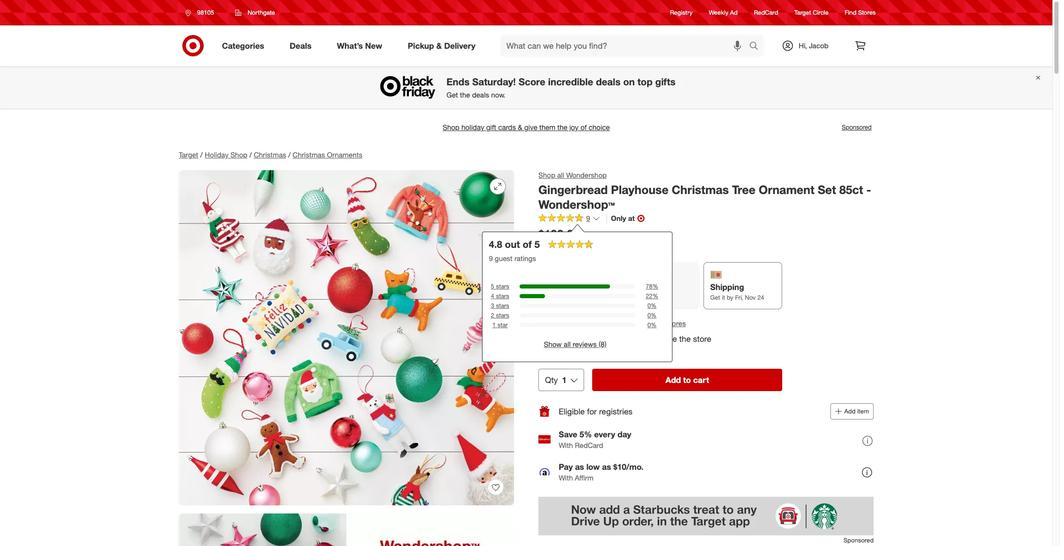 Task type: locate. For each thing, give the bounding box(es) containing it.
1 horizontal spatial only
[[611, 214, 626, 223]]

1 vertical spatial delivery
[[628, 283, 660, 293]]

playhouse
[[611, 182, 669, 197]]

0 vertical spatial for
[[617, 334, 627, 344]]

add left item
[[845, 408, 856, 415]]

pick up at northgate
[[539, 318, 619, 328]]

target circle link
[[795, 8, 829, 17]]

1 horizontal spatial redcard
[[754, 9, 778, 16]]

target left circle
[[795, 9, 811, 16]]

stars down the 5 stars
[[496, 292, 509, 300]]

1 horizontal spatial 9
[[586, 214, 590, 223]]

0 vertical spatial pickup
[[408, 40, 434, 51]]

0 vertical spatial redcard
[[754, 9, 778, 16]]

3 0 % from the top
[[648, 321, 657, 329]]

1 horizontal spatial get
[[711, 294, 720, 301]]

2 up 'pick up at northgate'
[[582, 294, 585, 301]]

ready inside pickup ready within 2 hours
[[545, 294, 563, 301]]

1 horizontal spatial pickup
[[545, 282, 572, 292]]

pickup for ready
[[545, 282, 572, 292]]

shop up gingerbread at right top
[[539, 171, 555, 179]]

0 vertical spatial advertisement region
[[171, 115, 882, 140]]

2 within from the top
[[564, 334, 585, 344]]

the down ends
[[460, 91, 470, 99]]

0 horizontal spatial christmas
[[254, 150, 286, 159]]

2 vertical spatial 2
[[588, 334, 592, 344]]

0 horizontal spatial 1
[[493, 321, 496, 329]]

9 for 9 guest ratings
[[489, 254, 493, 263]]

1 vertical spatial 1
[[562, 375, 567, 385]]

1 vertical spatial northgate
[[579, 318, 619, 328]]

% up "22 %"
[[653, 283, 659, 290]]

4.8
[[489, 239, 502, 250]]

pickup for &
[[408, 40, 434, 51]]

shop right holiday
[[231, 150, 247, 159]]

hours up northgate button
[[587, 294, 602, 301]]

4 stars
[[491, 292, 509, 300]]

2 horizontal spatial christmas
[[672, 182, 729, 197]]

stars up star
[[496, 311, 509, 319]]

0 vertical spatial northgate
[[248, 9, 275, 16]]

9 left guest
[[489, 254, 493, 263]]

0 vertical spatial hours
[[587, 294, 602, 301]]

all right 6
[[564, 340, 571, 349]]

cart
[[694, 375, 709, 385]]

0 for 1 star
[[648, 321, 651, 329]]

0 vertical spatial 9
[[586, 214, 590, 223]]

as right "low"
[[602, 462, 611, 472]]

pickup inside pickup ready within 2 hours
[[545, 282, 572, 292]]

show
[[544, 340, 562, 349]]

1 vertical spatial 0
[[648, 311, 651, 319]]

1 horizontal spatial 5
[[535, 239, 540, 250]]

get down ends
[[447, 91, 458, 99]]

the left "store"
[[680, 334, 691, 344]]

ready up pick
[[545, 294, 563, 301]]

/ right target link
[[200, 150, 203, 159]]

redcard inside save 5% every day with redcard
[[575, 441, 603, 449]]

shop all wondershop gingerbread playhouse christmas tree ornament set 85ct - wondershop™
[[539, 171, 872, 211]]

hours
[[587, 294, 602, 301], [594, 334, 615, 344]]

2 horizontal spatial 2
[[588, 334, 592, 344]]

deals left on
[[596, 76, 621, 88]]

0 horizontal spatial redcard
[[575, 441, 603, 449]]

0 horizontal spatial 9
[[489, 254, 493, 263]]

gingerbread playhouse christmas tree ornament set 85ct - wondershop&#8482;, 1 of 5 image
[[179, 170, 514, 506]]

0 horizontal spatial delivery
[[444, 40, 476, 51]]

with down save on the right
[[559, 441, 573, 449]]

christmas left tree
[[672, 182, 729, 197]]

pickup
[[408, 40, 434, 51], [545, 282, 572, 292]]

4
[[491, 292, 494, 300]]

left
[[564, 346, 576, 356]]

for
[[617, 334, 627, 344], [587, 406, 597, 416]]

stars
[[496, 283, 509, 290], [496, 292, 509, 300], [496, 302, 509, 310], [496, 311, 509, 319]]

0 for 3 stars
[[648, 302, 651, 310]]

0 vertical spatial 5
[[535, 239, 540, 250]]

check other stores
[[625, 319, 686, 328]]

at down playhouse
[[628, 214, 635, 223]]

2 stars
[[491, 311, 509, 319]]

1 horizontal spatial northgate
[[579, 318, 619, 328]]

jacob
[[809, 41, 829, 50]]

get left it
[[711, 294, 720, 301]]

shipping
[[711, 282, 744, 292]]

pickup left &
[[408, 40, 434, 51]]

ready up 6
[[539, 334, 562, 344]]

0 % up check other stores
[[648, 311, 657, 319]]

shop inside shop all wondershop gingerbread playhouse christmas tree ornament set 85ct - wondershop™
[[539, 171, 555, 179]]

ends
[[447, 76, 470, 88]]

new
[[365, 40, 382, 51]]

at right up
[[570, 318, 577, 328]]

christmas for shop
[[254, 150, 286, 159]]

2 0 from the top
[[648, 311, 651, 319]]

ad
[[730, 9, 738, 16]]

delivery not available
[[628, 283, 663, 302]]

within up left
[[564, 334, 585, 344]]

1 vertical spatial advertisement region
[[539, 497, 874, 536]]

/ right christmas link
[[288, 150, 291, 159]]

what's new
[[337, 40, 382, 51]]

1 horizontal spatial the
[[680, 334, 691, 344]]

as up affirm
[[575, 462, 584, 472]]

1 vertical spatial get
[[711, 294, 720, 301]]

3 0 from the top
[[648, 321, 651, 329]]

only left 6
[[539, 346, 555, 356]]

1 vertical spatial redcard
[[575, 441, 603, 449]]

online
[[595, 244, 614, 253]]

for right eligible
[[587, 406, 597, 416]]

get inside shipping get it by fri, nov 24
[[711, 294, 720, 301]]

0 vertical spatial target
[[795, 9, 811, 16]]

(8)
[[599, 340, 607, 349]]

% down 78 %
[[653, 292, 659, 300]]

shop
[[231, 150, 247, 159], [539, 171, 555, 179]]

northgate up categories link
[[248, 9, 275, 16]]

1 vertical spatial 2
[[491, 311, 494, 319]]

stars up 4 stars
[[496, 283, 509, 290]]

1 vertical spatial target
[[179, 150, 198, 159]]

1 0 from the top
[[648, 302, 651, 310]]

the
[[460, 91, 470, 99], [680, 334, 691, 344]]

1 vertical spatial with
[[559, 473, 573, 482]]

out
[[505, 239, 520, 250]]

0 % down "22 %"
[[648, 302, 657, 310]]

2 horizontal spatial /
[[288, 150, 291, 159]]

1 horizontal spatial 2
[[582, 294, 585, 301]]

1 vertical spatial all
[[564, 340, 571, 349]]

only at
[[611, 214, 635, 223]]

%
[[653, 283, 659, 290], [653, 292, 659, 300], [651, 302, 657, 310], [651, 311, 657, 319], [651, 321, 657, 329]]

add item
[[845, 408, 869, 415]]

only up online
[[611, 214, 626, 223]]

0 down 22
[[648, 302, 651, 310]]

1 stars from the top
[[496, 283, 509, 290]]

3 stars
[[491, 302, 509, 310]]

2 left the '(8)'
[[588, 334, 592, 344]]

0 horizontal spatial at
[[570, 318, 577, 328]]

pickup
[[629, 334, 654, 344]]

score
[[519, 76, 546, 88]]

1 left star
[[493, 321, 496, 329]]

0 % right check
[[648, 321, 657, 329]]

deals
[[290, 40, 312, 51]]

redcard right ad
[[754, 9, 778, 16]]

with down pay
[[559, 473, 573, 482]]

1 vertical spatial hours
[[594, 334, 615, 344]]

1 vertical spatial ready
[[539, 334, 562, 344]]

within up 'pick up at northgate'
[[564, 294, 580, 301]]

target link
[[179, 150, 198, 159]]

2 down 3 on the left bottom
[[491, 311, 494, 319]]

of
[[523, 239, 532, 250]]

0 horizontal spatial northgate
[[248, 9, 275, 16]]

0 right check
[[648, 321, 651, 329]]

/ left christmas link
[[249, 150, 252, 159]]

1
[[493, 321, 496, 329], [562, 375, 567, 385]]

5 up 4
[[491, 283, 494, 290]]

qty
[[545, 375, 558, 385]]

stars for 5 stars
[[496, 283, 509, 290]]

1 horizontal spatial add
[[845, 408, 856, 415]]

pickup up up
[[545, 282, 572, 292]]

0 horizontal spatial target
[[179, 150, 198, 159]]

target for target circle
[[795, 9, 811, 16]]

only inside ready within 2 hours for pickup inside the store only 6 left
[[539, 346, 555, 356]]

1 horizontal spatial as
[[602, 462, 611, 472]]

9 down wondershop™
[[586, 214, 590, 223]]

9 guest ratings
[[489, 254, 536, 263]]

0 horizontal spatial 2
[[491, 311, 494, 319]]

stars down 4 stars
[[496, 302, 509, 310]]

0 horizontal spatial the
[[460, 91, 470, 99]]

at
[[628, 214, 635, 223], [570, 318, 577, 328]]

hours inside ready within 2 hours for pickup inside the store only 6 left
[[594, 334, 615, 344]]

for left the pickup
[[617, 334, 627, 344]]

within inside pickup ready within 2 hours
[[564, 294, 580, 301]]

all inside button
[[564, 340, 571, 349]]

for inside ready within 2 hours for pickup inside the store only 6 left
[[617, 334, 627, 344]]

add item button
[[831, 403, 874, 420]]

1 vertical spatial 9
[[489, 254, 493, 263]]

% for 2 stars
[[651, 311, 657, 319]]

northgate button
[[229, 4, 282, 22]]

1 vertical spatial deals
[[472, 91, 489, 99]]

0 vertical spatial with
[[559, 441, 573, 449]]

northgate
[[248, 9, 275, 16], [579, 318, 619, 328]]

% up check other stores
[[651, 311, 657, 319]]

0 vertical spatial the
[[460, 91, 470, 99]]

0 horizontal spatial add
[[666, 375, 681, 385]]

% down "22 %"
[[651, 302, 657, 310]]

0 vertical spatial get
[[447, 91, 458, 99]]

1 with from the top
[[559, 441, 573, 449]]

0 vertical spatial shop
[[231, 150, 247, 159]]

deals left now.
[[472, 91, 489, 99]]

5
[[535, 239, 540, 250], [491, 283, 494, 290]]

1 vertical spatial the
[[680, 334, 691, 344]]

0 vertical spatial 0 %
[[648, 302, 657, 310]]

christmas link
[[254, 150, 286, 159]]

deals
[[596, 76, 621, 88], [472, 91, 489, 99]]

24
[[758, 294, 764, 301]]

delivery
[[444, 40, 476, 51], [628, 283, 660, 293]]

the inside ends saturday! score incredible deals on top gifts get the deals now.
[[460, 91, 470, 99]]

0 vertical spatial all
[[557, 171, 564, 179]]

1 0 % from the top
[[648, 302, 657, 310]]

not
[[628, 294, 638, 302]]

1 vertical spatial within
[[564, 334, 585, 344]]

0
[[648, 302, 651, 310], [648, 311, 651, 319], [648, 321, 651, 329]]

christmas right holiday shop "link" on the left top
[[254, 150, 286, 159]]

redcard
[[754, 9, 778, 16], [575, 441, 603, 449]]

target left holiday
[[179, 150, 198, 159]]

reviews
[[573, 340, 597, 349]]

1 vertical spatial pickup
[[545, 282, 572, 292]]

1 vertical spatial 0 %
[[648, 311, 657, 319]]

1 right qty
[[562, 375, 567, 385]]

1 vertical spatial add
[[845, 408, 856, 415]]

% right check
[[651, 321, 657, 329]]

1 horizontal spatial delivery
[[628, 283, 660, 293]]

0 horizontal spatial /
[[200, 150, 203, 159]]

hours down northgate button
[[594, 334, 615, 344]]

0 % for 2 stars
[[648, 311, 657, 319]]

2 vertical spatial 0 %
[[648, 321, 657, 329]]

1 as from the left
[[575, 462, 584, 472]]

weekly
[[709, 9, 729, 16]]

0 vertical spatial 2
[[582, 294, 585, 301]]

christmas left ornaments
[[293, 150, 325, 159]]

0 horizontal spatial only
[[539, 346, 555, 356]]

0 vertical spatial ready
[[545, 294, 563, 301]]

0 vertical spatial add
[[666, 375, 681, 385]]

0 vertical spatial at
[[628, 214, 635, 223]]

ready within 2 hours for pickup inside the store only 6 left
[[539, 334, 712, 356]]

3 stars from the top
[[496, 302, 509, 310]]

0 vertical spatial delivery
[[444, 40, 476, 51]]

1 horizontal spatial target
[[795, 9, 811, 16]]

hi, jacob
[[799, 41, 829, 50]]

1 vertical spatial only
[[539, 346, 555, 356]]

1 horizontal spatial /
[[249, 150, 252, 159]]

1 vertical spatial at
[[570, 318, 577, 328]]

all for gingerbread
[[557, 171, 564, 179]]

advertisement region
[[171, 115, 882, 140], [539, 497, 874, 536]]

1 horizontal spatial for
[[617, 334, 627, 344]]

/
[[200, 150, 203, 159], [249, 150, 252, 159], [288, 150, 291, 159]]

1 within from the top
[[564, 294, 580, 301]]

shipping get it by fri, nov 24
[[711, 282, 764, 301]]

1 vertical spatial for
[[587, 406, 597, 416]]

add
[[666, 375, 681, 385], [845, 408, 856, 415]]

0 horizontal spatial pickup
[[408, 40, 434, 51]]

northgate up the '(8)'
[[579, 318, 619, 328]]

2 as from the left
[[602, 462, 611, 472]]

0 up check other stores
[[648, 311, 651, 319]]

0 horizontal spatial shop
[[231, 150, 247, 159]]

$100.00 when purchased online
[[539, 227, 614, 253]]

0 %
[[648, 302, 657, 310], [648, 311, 657, 319], [648, 321, 657, 329]]

pickup ready within 2 hours
[[545, 282, 602, 301]]

5 right of
[[535, 239, 540, 250]]

% for 5 stars
[[653, 283, 659, 290]]

4 stars from the top
[[496, 311, 509, 319]]

2 vertical spatial 0
[[648, 321, 651, 329]]

0 vertical spatial 0
[[648, 302, 651, 310]]

add to cart button
[[593, 369, 783, 391]]

0 vertical spatial deals
[[596, 76, 621, 88]]

all inside shop all wondershop gingerbread playhouse christmas tree ornament set 85ct - wondershop™
[[557, 171, 564, 179]]

affirm
[[575, 473, 594, 482]]

ornament
[[759, 182, 815, 197]]

add left to
[[666, 375, 681, 385]]

pay
[[559, 462, 573, 472]]

christmas inside shop all wondershop gingerbread playhouse christmas tree ornament set 85ct - wondershop™
[[672, 182, 729, 197]]

0 horizontal spatial as
[[575, 462, 584, 472]]

redcard down 5%
[[575, 441, 603, 449]]

1 vertical spatial shop
[[539, 171, 555, 179]]

0 horizontal spatial for
[[587, 406, 597, 416]]

2 with from the top
[[559, 473, 573, 482]]

search button
[[745, 35, 769, 59]]

tree
[[732, 182, 756, 197]]

0 horizontal spatial 5
[[491, 283, 494, 290]]

stars for 3 stars
[[496, 302, 509, 310]]

all up gingerbread at right top
[[557, 171, 564, 179]]

0 horizontal spatial get
[[447, 91, 458, 99]]

1 vertical spatial 5
[[491, 283, 494, 290]]

0 vertical spatial within
[[564, 294, 580, 301]]

2 0 % from the top
[[648, 311, 657, 319]]

2 stars from the top
[[496, 292, 509, 300]]

1 horizontal spatial deals
[[596, 76, 621, 88]]

1 horizontal spatial shop
[[539, 171, 555, 179]]



Task type: describe. For each thing, give the bounding box(es) containing it.
available
[[640, 294, 663, 302]]

eligible
[[559, 406, 585, 416]]

holiday shop link
[[205, 150, 247, 159]]

target circle
[[795, 9, 829, 16]]

on
[[623, 76, 635, 88]]

check other stores button
[[625, 318, 687, 329]]

78 %
[[646, 283, 659, 290]]

5%
[[580, 429, 592, 439]]

sponsored
[[844, 537, 874, 544]]

stores
[[858, 9, 876, 16]]

item
[[858, 408, 869, 415]]

gingerbread
[[539, 182, 608, 197]]

find stores link
[[845, 8, 876, 17]]

98105
[[197, 9, 214, 16]]

registry link
[[670, 8, 693, 17]]

6
[[557, 346, 562, 356]]

add for add item
[[845, 408, 856, 415]]

search
[[745, 41, 769, 52]]

% for 3 stars
[[651, 302, 657, 310]]

98105 button
[[179, 4, 225, 22]]

northgate inside dropdown button
[[248, 9, 275, 16]]

target for target / holiday shop / christmas / christmas ornaments
[[179, 150, 198, 159]]

all for (8)
[[564, 340, 571, 349]]

christmas for gingerbread
[[672, 182, 729, 197]]

check
[[625, 319, 646, 328]]

with inside the pay as low as $10/mo. with affirm
[[559, 473, 573, 482]]

show all reviews (8) button
[[544, 339, 607, 350]]

pickup & delivery link
[[399, 35, 488, 57]]

3
[[491, 302, 494, 310]]

add to cart
[[666, 375, 709, 385]]

2 inside ready within 2 hours for pickup inside the store only 6 left
[[588, 334, 592, 344]]

with inside save 5% every day with redcard
[[559, 441, 573, 449]]

deals link
[[281, 35, 324, 57]]

add for add to cart
[[666, 375, 681, 385]]

stars for 2 stars
[[496, 311, 509, 319]]

22 %
[[646, 292, 659, 300]]

1 horizontal spatial at
[[628, 214, 635, 223]]

the inside ready within 2 hours for pickup inside the store only 6 left
[[680, 334, 691, 344]]

0 % for 3 stars
[[648, 302, 657, 310]]

save
[[559, 429, 578, 439]]

every
[[594, 429, 615, 439]]

up
[[558, 318, 567, 328]]

to
[[683, 375, 691, 385]]

9 link
[[539, 214, 601, 225]]

78
[[646, 283, 653, 290]]

22
[[646, 292, 653, 300]]

hi,
[[799, 41, 807, 50]]

stars for 4 stars
[[496, 292, 509, 300]]

star
[[498, 321, 508, 329]]

guest
[[495, 254, 513, 263]]

within inside ready within 2 hours for pickup inside the store only 6 left
[[564, 334, 585, 344]]

1 horizontal spatial christmas
[[293, 150, 325, 159]]

1 / from the left
[[200, 150, 203, 159]]

qty 1
[[545, 375, 567, 385]]

% for 1 star
[[651, 321, 657, 329]]

2 inside pickup ready within 2 hours
[[582, 294, 585, 301]]

northgate button
[[579, 318, 619, 329]]

low
[[587, 462, 600, 472]]

5 stars
[[491, 283, 509, 290]]

0 % for 1 star
[[648, 321, 657, 329]]

9 for 9
[[586, 214, 590, 223]]

categories
[[222, 40, 264, 51]]

nov
[[745, 294, 756, 301]]

circle
[[813, 9, 829, 16]]

3 / from the left
[[288, 150, 291, 159]]

saturday!
[[472, 76, 516, 88]]

weekly ad link
[[709, 8, 738, 17]]

fri,
[[735, 294, 743, 301]]

1 horizontal spatial 1
[[562, 375, 567, 385]]

4.8 out of 5
[[489, 239, 540, 250]]

0 for 2 stars
[[648, 311, 651, 319]]

get inside ends saturday! score incredible deals on top gifts get the deals now.
[[447, 91, 458, 99]]

christmas ornaments link
[[293, 150, 363, 159]]

ready inside ready within 2 hours for pickup inside the store only 6 left
[[539, 334, 562, 344]]

set
[[818, 182, 836, 197]]

0 horizontal spatial deals
[[472, 91, 489, 99]]

stores
[[666, 319, 686, 328]]

ends saturday! score incredible deals on top gifts get the deals now.
[[447, 76, 676, 99]]

ratings
[[515, 254, 536, 263]]

$10/mo.
[[614, 462, 644, 472]]

hours inside pickup ready within 2 hours
[[587, 294, 602, 301]]

find
[[845, 9, 857, 16]]

% for 4 stars
[[653, 292, 659, 300]]

what's new link
[[328, 35, 395, 57]]

What can we help you find? suggestions appear below search field
[[501, 35, 752, 57]]

other
[[648, 319, 664, 328]]

delivery inside delivery not available
[[628, 283, 660, 293]]

eligible for registries
[[559, 406, 633, 416]]

when
[[539, 244, 557, 253]]

inside
[[656, 334, 677, 344]]

image gallery element
[[179, 170, 514, 546]]

0 vertical spatial 1
[[493, 321, 496, 329]]

wondershop
[[566, 171, 607, 179]]

pick
[[539, 318, 555, 328]]

pickup & delivery
[[408, 40, 476, 51]]

ornaments
[[327, 150, 363, 159]]

wondershop™
[[539, 197, 615, 211]]

what's
[[337, 40, 363, 51]]

2 / from the left
[[249, 150, 252, 159]]

top
[[638, 76, 653, 88]]

redcard link
[[754, 8, 778, 17]]

weekly ad
[[709, 9, 738, 16]]

registries
[[599, 406, 633, 416]]

pay as low as $10/mo. with affirm
[[559, 462, 644, 482]]

holiday
[[205, 150, 229, 159]]

-
[[867, 182, 872, 197]]

now.
[[491, 91, 506, 99]]

purchased
[[559, 244, 593, 253]]

save 5% every day with redcard
[[559, 429, 632, 449]]

0 vertical spatial only
[[611, 214, 626, 223]]

gifts
[[656, 76, 676, 88]]



Task type: vqa. For each thing, say whether or not it's contained in the screenshot.


